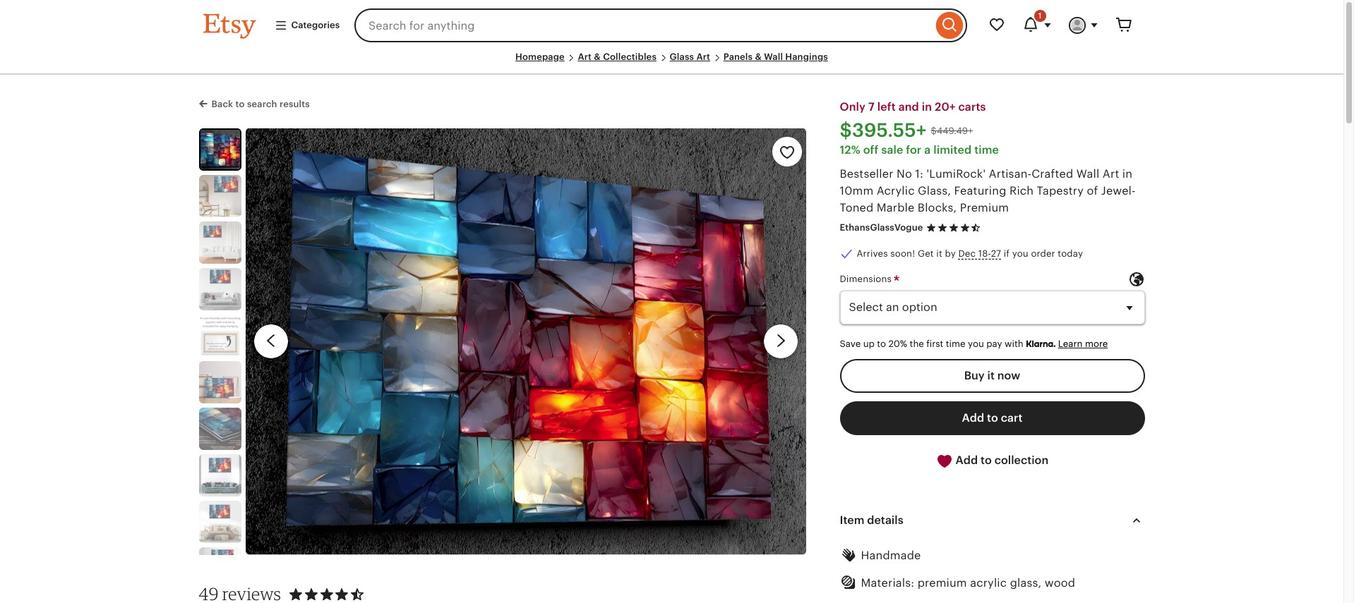 Task type: describe. For each thing, give the bounding box(es) containing it.
more
[[1085, 339, 1108, 349]]

bestseller no 1: 'lumirock' artisan-crafted wall art image 8 image
[[199, 455, 241, 497]]

dimensions
[[840, 274, 895, 285]]

20+
[[935, 101, 956, 113]]

acrylic
[[877, 185, 915, 197]]

1 vertical spatial you
[[968, 339, 984, 349]]

& for art
[[594, 52, 601, 62]]

12% off sale for a limited time
[[840, 144, 999, 156]]

categories button
[[264, 13, 350, 38]]

premium
[[918, 578, 967, 590]]

time for limited
[[975, 144, 999, 156]]

homepage
[[516, 52, 565, 62]]

learn more button
[[1058, 339, 1108, 349]]

12%
[[840, 144, 861, 156]]

to right up
[[877, 339, 886, 349]]

bestseller no 1: 'lumirock' artisan-crafted wall art image 9 image
[[199, 501, 241, 544]]

1 horizontal spatial bestseller no 1: 'lumirock' artisan-crafted wall art image 1 image
[[245, 129, 806, 556]]

0 horizontal spatial bestseller no 1: 'lumirock' artisan-crafted wall art image 1 image
[[200, 130, 240, 169]]

arrives
[[857, 249, 888, 259]]

1
[[1039, 11, 1042, 20]]

buy it now button
[[840, 360, 1145, 393]]

0 horizontal spatial art
[[578, 52, 592, 62]]

save
[[840, 339, 861, 349]]

1 horizontal spatial you
[[1013, 249, 1029, 259]]

bestseller no 1: 'lumirock' artisan-crafted wall art image 7 image
[[199, 408, 241, 450]]

ethansglassvogue
[[840, 223, 923, 233]]

10mm
[[840, 185, 874, 197]]

1 horizontal spatial art
[[697, 52, 711, 62]]

art inside bestseller no 1: 'lumirock' artisan-crafted wall art in 10mm acrylic glass, featuring rich tapestry of jewel- toned marble blocks, premium
[[1103, 168, 1120, 180]]

glass art
[[670, 52, 711, 62]]

toned
[[840, 202, 874, 214]]

none search field inside categories banner
[[355, 8, 967, 42]]

wood
[[1045, 578, 1076, 590]]

$395.55+
[[840, 120, 927, 141]]

add to cart button
[[840, 402, 1145, 436]]

only 7 left and in 20+ carts
[[840, 101, 986, 113]]

arrives soon! get it by dec 18-27 if you order today
[[857, 249, 1083, 259]]

add for add to collection
[[956, 455, 978, 467]]

details
[[867, 515, 904, 527]]

item details button
[[827, 504, 1158, 538]]

to for add to cart
[[987, 413, 998, 425]]

Search for anything text field
[[355, 8, 933, 42]]

bestseller no 1: 'lumirock' artisan-crafted wall art image 2 image
[[199, 175, 241, 217]]

glass,
[[918, 185, 951, 197]]

art & collectibles link
[[578, 52, 657, 62]]

0 horizontal spatial in
[[922, 101, 932, 113]]

the
[[910, 339, 924, 349]]

blocks,
[[918, 202, 957, 214]]

buy it now
[[964, 370, 1021, 382]]

of
[[1087, 185, 1098, 197]]

& for panels
[[755, 52, 762, 62]]

cart
[[1001, 413, 1023, 425]]

collection
[[995, 455, 1049, 467]]

time for first
[[946, 339, 966, 349]]

if
[[1004, 249, 1010, 259]]

ethansglassvogue link
[[840, 223, 923, 233]]

rich
[[1010, 185, 1034, 197]]

add to collection button
[[840, 444, 1145, 479]]

buy
[[964, 370, 985, 382]]

27
[[991, 249, 1002, 259]]

carts
[[959, 101, 986, 113]]

no
[[897, 168, 912, 180]]

to for back to search results
[[236, 99, 245, 110]]

tapestry
[[1037, 185, 1084, 197]]

up
[[863, 339, 875, 349]]

categories banner
[[178, 0, 1166, 51]]

panels & wall hangings link
[[724, 52, 828, 62]]

add to collection
[[953, 455, 1049, 467]]

search
[[247, 99, 277, 110]]

featuring
[[954, 185, 1007, 197]]

glass,
[[1010, 578, 1042, 590]]

item
[[840, 515, 865, 527]]

learn
[[1058, 339, 1083, 349]]

now
[[998, 370, 1021, 382]]

marble
[[877, 202, 915, 214]]

dec
[[959, 249, 976, 259]]

off
[[863, 144, 879, 156]]



Task type: locate. For each thing, give the bounding box(es) containing it.
1 & from the left
[[594, 52, 601, 62]]

1 vertical spatial it
[[988, 370, 995, 382]]

it inside buy it now button
[[988, 370, 995, 382]]

glass art link
[[670, 52, 711, 62]]

add to cart
[[962, 413, 1023, 425]]

to left collection
[[981, 455, 992, 467]]

item details
[[840, 515, 904, 527]]

wall
[[764, 52, 783, 62], [1077, 168, 1100, 180]]

'lumirock'
[[927, 168, 986, 180]]

collectibles
[[603, 52, 657, 62]]

art right glass
[[697, 52, 711, 62]]

only
[[840, 101, 866, 113]]

you
[[1013, 249, 1029, 259], [968, 339, 984, 349]]

0 vertical spatial add
[[962, 413, 985, 425]]

glass
[[670, 52, 694, 62]]

2 & from the left
[[755, 52, 762, 62]]

order
[[1031, 249, 1056, 259]]

it left by
[[937, 249, 943, 259]]

add inside "button"
[[956, 455, 978, 467]]

materials:
[[861, 578, 915, 590]]

20%
[[889, 339, 908, 349]]

save up to 20% the first time you pay with klarna. learn more
[[840, 339, 1108, 349]]

None search field
[[355, 8, 967, 42]]

wall inside bestseller no 1: 'lumirock' artisan-crafted wall art in 10mm acrylic glass, featuring rich tapestry of jewel- toned marble blocks, premium
[[1077, 168, 1100, 180]]

0 horizontal spatial time
[[946, 339, 966, 349]]

categories
[[291, 20, 340, 30]]

bestseller no 1: 'lumirock' artisan-crafted wall art image 5 image
[[199, 315, 241, 357]]

limited
[[934, 144, 972, 156]]

artisan-
[[989, 168, 1032, 180]]

1 horizontal spatial time
[[975, 144, 999, 156]]

in up jewel-
[[1123, 168, 1133, 180]]

1 button
[[1014, 8, 1060, 42]]

menu bar
[[203, 51, 1141, 75]]

1 horizontal spatial it
[[988, 370, 995, 382]]

0 horizontal spatial &
[[594, 52, 601, 62]]

bestseller no 1: 'lumirock' artisan-crafted wall art image 1 image
[[245, 129, 806, 556], [200, 130, 240, 169]]

to right back
[[236, 99, 245, 110]]

add left 'cart'
[[962, 413, 985, 425]]

1:
[[915, 168, 924, 180]]

0 horizontal spatial it
[[937, 249, 943, 259]]

1 vertical spatial time
[[946, 339, 966, 349]]

by
[[945, 249, 956, 259]]

0 vertical spatial it
[[937, 249, 943, 259]]

for
[[906, 144, 922, 156]]

wall left hangings
[[764, 52, 783, 62]]

art up jewel-
[[1103, 168, 1120, 180]]

with
[[1005, 339, 1024, 349]]

jewel-
[[1102, 185, 1136, 197]]

0 vertical spatial in
[[922, 101, 932, 113]]

hangings
[[786, 52, 828, 62]]

bestseller no 1: 'lumirock' artisan-crafted wall art image 6 image
[[199, 361, 241, 404]]

acrylic
[[970, 578, 1007, 590]]

today
[[1058, 249, 1083, 259]]

you right the if
[[1013, 249, 1029, 259]]

add for add to cart
[[962, 413, 985, 425]]

time right first on the bottom of the page
[[946, 339, 966, 349]]

1 horizontal spatial in
[[1123, 168, 1133, 180]]

& right panels
[[755, 52, 762, 62]]

0 vertical spatial time
[[975, 144, 999, 156]]

crafted
[[1032, 168, 1074, 180]]

bestseller no 1: 'lumirock' artisan-crafted wall art image 4 image
[[199, 268, 241, 311]]

homepage link
[[516, 52, 565, 62]]

back to search results link
[[199, 96, 310, 111]]

0 horizontal spatial you
[[968, 339, 984, 349]]

1 horizontal spatial &
[[755, 52, 762, 62]]

1 vertical spatial add
[[956, 455, 978, 467]]

bestseller no 1: 'lumirock' artisan-crafted wall art in 10mm acrylic glass, featuring rich tapestry of jewel- toned marble blocks, premium
[[840, 168, 1136, 214]]

0 horizontal spatial wall
[[764, 52, 783, 62]]

left
[[878, 101, 896, 113]]

back
[[212, 99, 233, 110]]

in right and
[[922, 101, 932, 113]]

first
[[927, 339, 944, 349]]

add
[[962, 413, 985, 425], [956, 455, 978, 467]]

to
[[236, 99, 245, 110], [877, 339, 886, 349], [987, 413, 998, 425], [981, 455, 992, 467]]

in inside bestseller no 1: 'lumirock' artisan-crafted wall art in 10mm acrylic glass, featuring rich tapestry of jewel- toned marble blocks, premium
[[1123, 168, 1133, 180]]

1 horizontal spatial wall
[[1077, 168, 1100, 180]]

to left 'cart'
[[987, 413, 998, 425]]

art
[[578, 52, 592, 62], [697, 52, 711, 62], [1103, 168, 1120, 180]]

panels
[[724, 52, 753, 62]]

back to search results
[[212, 99, 310, 110]]

$395.55+ $449.49+
[[840, 120, 973, 141]]

$449.49+
[[931, 125, 973, 136]]

and
[[899, 101, 919, 113]]

0 vertical spatial you
[[1013, 249, 1029, 259]]

&
[[594, 52, 601, 62], [755, 52, 762, 62]]

& left collectibles at the left top
[[594, 52, 601, 62]]

to inside "button"
[[981, 455, 992, 467]]

bestseller
[[840, 168, 894, 180]]

to inside button
[[987, 413, 998, 425]]

in
[[922, 101, 932, 113], [1123, 168, 1133, 180]]

art & collectibles
[[578, 52, 657, 62]]

handmade
[[861, 550, 921, 562]]

soon! get
[[891, 249, 934, 259]]

add down add to cart button
[[956, 455, 978, 467]]

2 horizontal spatial art
[[1103, 168, 1120, 180]]

1 vertical spatial in
[[1123, 168, 1133, 180]]

pay
[[987, 339, 1003, 349]]

time
[[975, 144, 999, 156], [946, 339, 966, 349]]

panels & wall hangings
[[724, 52, 828, 62]]

0 vertical spatial wall
[[764, 52, 783, 62]]

wall up of
[[1077, 168, 1100, 180]]

1 vertical spatial wall
[[1077, 168, 1100, 180]]

it
[[937, 249, 943, 259], [988, 370, 995, 382]]

sale
[[882, 144, 904, 156]]

premium
[[960, 202, 1009, 214]]

a
[[925, 144, 931, 156]]

7
[[869, 101, 875, 113]]

results
[[280, 99, 310, 110]]

art right homepage
[[578, 52, 592, 62]]

18-
[[979, 249, 991, 259]]

klarna.
[[1026, 339, 1056, 349]]

add inside button
[[962, 413, 985, 425]]

you left "pay"
[[968, 339, 984, 349]]

bestseller no 1: 'lumirock' artisan-crafted wall art image 3 image
[[199, 222, 241, 264]]

time up artisan-
[[975, 144, 999, 156]]

menu bar containing homepage
[[203, 51, 1141, 75]]

to for add to collection
[[981, 455, 992, 467]]

materials: premium acrylic glass, wood
[[861, 578, 1076, 590]]

it right "buy"
[[988, 370, 995, 382]]



Task type: vqa. For each thing, say whether or not it's contained in the screenshot.
DETAILS
yes



